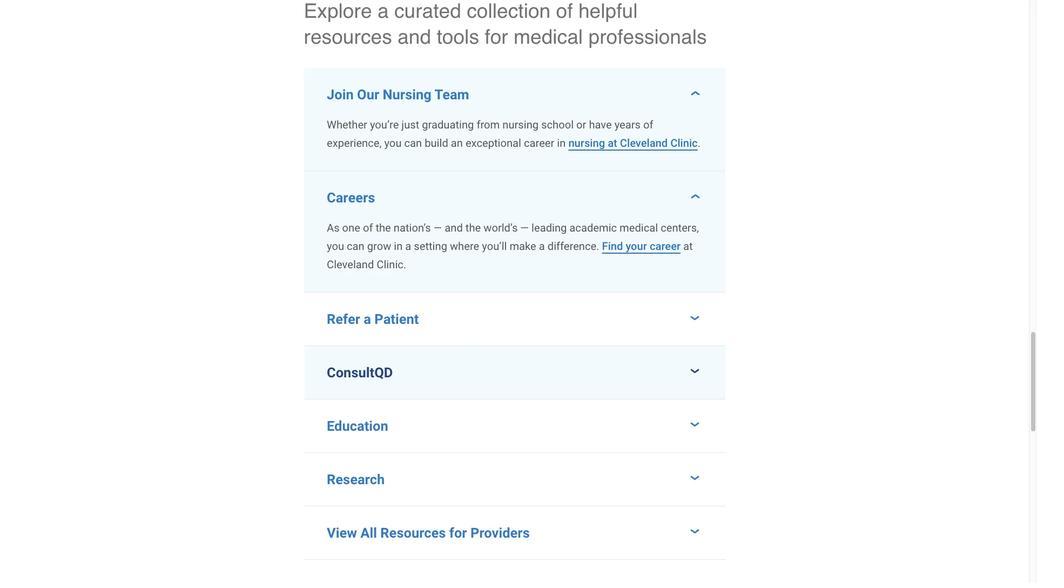 Task type: vqa. For each thing, say whether or not it's contained in the screenshot.
leftmost at
yes



Task type: describe. For each thing, give the bounding box(es) containing it.
team
[[435, 86, 469, 103]]

clinic.
[[377, 258, 406, 271]]

education
[[327, 418, 388, 434]]

refer a patient
[[327, 311, 419, 327]]

find
[[602, 240, 623, 253]]

school
[[541, 118, 574, 131]]

you inside "whether you're just graduating from nursing school or have years of experience, you can build an exceptional career in"
[[384, 137, 402, 150]]

refer a patient tab
[[304, 293, 725, 346]]

1 vertical spatial career
[[650, 240, 681, 253]]

2 the from the left
[[466, 221, 481, 234]]

centers,
[[661, 221, 699, 234]]

2 — from the left
[[520, 221, 529, 234]]

nursing at cleveland clinic link
[[569, 137, 698, 150]]

difference.
[[548, 240, 599, 253]]

.
[[698, 137, 701, 150]]

your
[[626, 240, 647, 253]]

view all resources for providers
[[327, 525, 530, 541]]

clinic
[[671, 137, 698, 150]]

view all resources for providers tab
[[304, 507, 725, 559]]

whether
[[327, 118, 367, 131]]

a right make
[[539, 240, 545, 253]]

from
[[477, 118, 500, 131]]

find your career
[[602, 240, 681, 253]]

explore
[[304, 0, 372, 23]]

years
[[615, 118, 641, 131]]

nursing inside "whether you're just graduating from nursing school or have years of experience, you can build an exceptional career in"
[[503, 118, 539, 131]]

resources
[[304, 25, 392, 49]]

0 vertical spatial cleveland
[[620, 137, 668, 150]]

medical inside as one of the nation's — and the world's — leading academic medical centers, you can grow in a setting where you'll make a difference.
[[620, 221, 658, 234]]

tab list containing join our nursing team
[[304, 68, 725, 560]]

join our nursing team
[[327, 86, 469, 103]]

world's
[[484, 221, 518, 234]]

at cleveland clinic.
[[327, 240, 693, 271]]

view
[[327, 525, 357, 541]]

medical inside explore a curated collection of helpful resources and tools for medical professionals
[[514, 25, 583, 49]]

nursing
[[383, 86, 432, 103]]

of inside as one of the nation's — and the world's — leading academic medical centers, you can grow in a setting where you'll make a difference.
[[363, 221, 373, 234]]

a down nation's
[[405, 240, 411, 253]]

a inside refer a patient tab
[[364, 311, 371, 327]]

an
[[451, 137, 463, 150]]

education tab
[[304, 400, 725, 453]]

all
[[361, 525, 377, 541]]

have
[[589, 118, 612, 131]]

leading
[[532, 221, 567, 234]]

grow
[[367, 240, 391, 253]]

careers tab
[[304, 171, 725, 210]]

just
[[402, 118, 419, 131]]

can inside "whether you're just graduating from nursing school or have years of experience, you can build an exceptional career in"
[[404, 137, 422, 150]]

one
[[342, 221, 360, 234]]

careers
[[327, 190, 375, 206]]

cleveland inside at cleveland clinic.
[[327, 258, 374, 271]]

or
[[576, 118, 586, 131]]



Task type: locate. For each thing, give the bounding box(es) containing it.
0 horizontal spatial career
[[524, 137, 554, 150]]

at down the have
[[608, 137, 617, 150]]

you'll
[[482, 240, 507, 253]]

consultqd tab
[[304, 346, 725, 399]]

0 vertical spatial nursing
[[503, 118, 539, 131]]

1 horizontal spatial career
[[650, 240, 681, 253]]

nation's
[[394, 221, 431, 234]]

academic
[[570, 221, 617, 234]]

1 vertical spatial in
[[394, 240, 403, 253]]

curated
[[394, 0, 461, 23]]

where
[[450, 240, 479, 253]]

our
[[357, 86, 379, 103]]

cleveland down years
[[620, 137, 668, 150]]

of right the one
[[363, 221, 373, 234]]

medical up your
[[620, 221, 658, 234]]

can inside as one of the nation's — and the world's — leading academic medical centers, you can grow in a setting where you'll make a difference.
[[347, 240, 365, 253]]

patient
[[375, 311, 419, 327]]

0 horizontal spatial —
[[434, 221, 442, 234]]

2 vertical spatial of
[[363, 221, 373, 234]]

build
[[425, 137, 448, 150]]

research
[[327, 471, 385, 488]]

medical
[[514, 25, 583, 49], [620, 221, 658, 234]]

1 horizontal spatial can
[[404, 137, 422, 150]]

career down the school
[[524, 137, 554, 150]]

and
[[398, 25, 431, 49], [445, 221, 463, 234]]

as
[[327, 221, 340, 234]]

0 horizontal spatial and
[[398, 25, 431, 49]]

0 vertical spatial career
[[524, 137, 554, 150]]

explore a curated collection of helpful resources and tools for medical professionals
[[304, 0, 707, 49]]

helpful
[[579, 0, 638, 23]]

make
[[510, 240, 536, 253]]

0 vertical spatial can
[[404, 137, 422, 150]]

1 vertical spatial medical
[[620, 221, 658, 234]]

0 vertical spatial and
[[398, 25, 431, 49]]

a
[[378, 0, 389, 23], [405, 240, 411, 253], [539, 240, 545, 253], [364, 311, 371, 327]]

0 vertical spatial medical
[[514, 25, 583, 49]]

— up setting
[[434, 221, 442, 234]]

you down as
[[327, 240, 344, 253]]

in
[[557, 137, 566, 150], [394, 240, 403, 253]]

2 horizontal spatial of
[[643, 118, 653, 131]]

of inside "whether you're just graduating from nursing school or have years of experience, you can build an exceptional career in"
[[643, 118, 653, 131]]

the
[[376, 221, 391, 234], [466, 221, 481, 234]]

of
[[556, 0, 573, 23], [643, 118, 653, 131], [363, 221, 373, 234]]

experience,
[[327, 137, 382, 150]]

at inside at cleveland clinic.
[[683, 240, 693, 253]]

research tab
[[304, 453, 725, 506]]

1 horizontal spatial in
[[557, 137, 566, 150]]

for down collection
[[485, 25, 508, 49]]

setting
[[414, 240, 447, 253]]

1 horizontal spatial cleveland
[[620, 137, 668, 150]]

professionals
[[589, 25, 707, 49]]

1 vertical spatial you
[[327, 240, 344, 253]]

for
[[485, 25, 508, 49], [449, 525, 467, 541]]

in inside "whether you're just graduating from nursing school or have years of experience, you can build an exceptional career in"
[[557, 137, 566, 150]]

can
[[404, 137, 422, 150], [347, 240, 365, 253]]

can down 'just'
[[404, 137, 422, 150]]

of right years
[[643, 118, 653, 131]]

1 horizontal spatial nursing
[[569, 137, 605, 150]]

tab list
[[304, 68, 725, 560]]

1 horizontal spatial the
[[466, 221, 481, 234]]

and down curated
[[398, 25, 431, 49]]

1 horizontal spatial for
[[485, 25, 508, 49]]

1 vertical spatial at
[[683, 240, 693, 253]]

—
[[434, 221, 442, 234], [520, 221, 529, 234]]

nursing right from
[[503, 118, 539, 131]]

1 vertical spatial and
[[445, 221, 463, 234]]

tools
[[437, 25, 479, 49]]

a right refer
[[364, 311, 371, 327]]

1 horizontal spatial and
[[445, 221, 463, 234]]

at down centers,
[[683, 240, 693, 253]]

nursing
[[503, 118, 539, 131], [569, 137, 605, 150]]

1 vertical spatial nursing
[[569, 137, 605, 150]]

providers
[[471, 525, 530, 541]]

0 horizontal spatial for
[[449, 525, 467, 541]]

and inside as one of the nation's — and the world's — leading academic medical centers, you can grow in a setting where you'll make a difference.
[[445, 221, 463, 234]]

0 vertical spatial for
[[485, 25, 508, 49]]

a up "resources" on the top left of page
[[378, 0, 389, 23]]

refer
[[327, 311, 360, 327]]

exceptional
[[466, 137, 521, 150]]

find your career link
[[602, 240, 681, 253]]

you
[[384, 137, 402, 150], [327, 240, 344, 253]]

1 vertical spatial of
[[643, 118, 653, 131]]

0 horizontal spatial cleveland
[[327, 258, 374, 271]]

0 horizontal spatial in
[[394, 240, 403, 253]]

0 vertical spatial in
[[557, 137, 566, 150]]

0 horizontal spatial nursing
[[503, 118, 539, 131]]

1 vertical spatial for
[[449, 525, 467, 541]]

1 horizontal spatial of
[[556, 0, 573, 23]]

you down you're
[[384, 137, 402, 150]]

nursing down or
[[569, 137, 605, 150]]

1 — from the left
[[434, 221, 442, 234]]

whether you're just graduating from nursing school or have years of experience, you can build an exceptional career in
[[327, 118, 653, 150]]

as one of the nation's — and the world's — leading academic medical centers, you can grow in a setting where you'll make a difference.
[[327, 221, 699, 253]]

career
[[524, 137, 554, 150], [650, 240, 681, 253]]

0 horizontal spatial medical
[[514, 25, 583, 49]]

1 vertical spatial can
[[347, 240, 365, 253]]

0 vertical spatial at
[[608, 137, 617, 150]]

for inside tab
[[449, 525, 467, 541]]

1 vertical spatial cleveland
[[327, 258, 374, 271]]

1 horizontal spatial you
[[384, 137, 402, 150]]

0 horizontal spatial the
[[376, 221, 391, 234]]

for left the providers
[[449, 525, 467, 541]]

can down the one
[[347, 240, 365, 253]]

in down the school
[[557, 137, 566, 150]]

medical down collection
[[514, 25, 583, 49]]

resources
[[381, 525, 446, 541]]

the up grow
[[376, 221, 391, 234]]

collection
[[467, 0, 551, 23]]

0 horizontal spatial of
[[363, 221, 373, 234]]

1 the from the left
[[376, 221, 391, 234]]

0 horizontal spatial at
[[608, 137, 617, 150]]

cleveland
[[620, 137, 668, 150], [327, 258, 374, 271]]

join
[[327, 86, 354, 103]]

join our nursing team tab
[[304, 68, 725, 107]]

you inside as one of the nation's — and the world's — leading academic medical centers, you can grow in a setting where you'll make a difference.
[[327, 240, 344, 253]]

career inside "whether you're just graduating from nursing school or have years of experience, you can build an exceptional career in"
[[524, 137, 554, 150]]

of inside explore a curated collection of helpful resources and tools for medical professionals
[[556, 0, 573, 23]]

consultqd
[[327, 364, 393, 381]]

and inside explore a curated collection of helpful resources and tools for medical professionals
[[398, 25, 431, 49]]

in right grow
[[394, 240, 403, 253]]

0 horizontal spatial you
[[327, 240, 344, 253]]

1 horizontal spatial medical
[[620, 221, 658, 234]]

0 vertical spatial of
[[556, 0, 573, 23]]

the up where
[[466, 221, 481, 234]]

1 horizontal spatial at
[[683, 240, 693, 253]]

at
[[608, 137, 617, 150], [683, 240, 693, 253]]

a inside explore a curated collection of helpful resources and tools for medical professionals
[[378, 0, 389, 23]]

of left helpful
[[556, 0, 573, 23]]

and up where
[[445, 221, 463, 234]]

you're
[[370, 118, 399, 131]]

graduating
[[422, 118, 474, 131]]

cleveland down grow
[[327, 258, 374, 271]]

— up make
[[520, 221, 529, 234]]

career down centers,
[[650, 240, 681, 253]]

for inside explore a curated collection of helpful resources and tools for medical professionals
[[485, 25, 508, 49]]

0 vertical spatial you
[[384, 137, 402, 150]]

0 horizontal spatial can
[[347, 240, 365, 253]]

in inside as one of the nation's — and the world's — leading academic medical centers, you can grow in a setting where you'll make a difference.
[[394, 240, 403, 253]]

nursing at cleveland clinic .
[[569, 137, 701, 150]]

1 horizontal spatial —
[[520, 221, 529, 234]]



